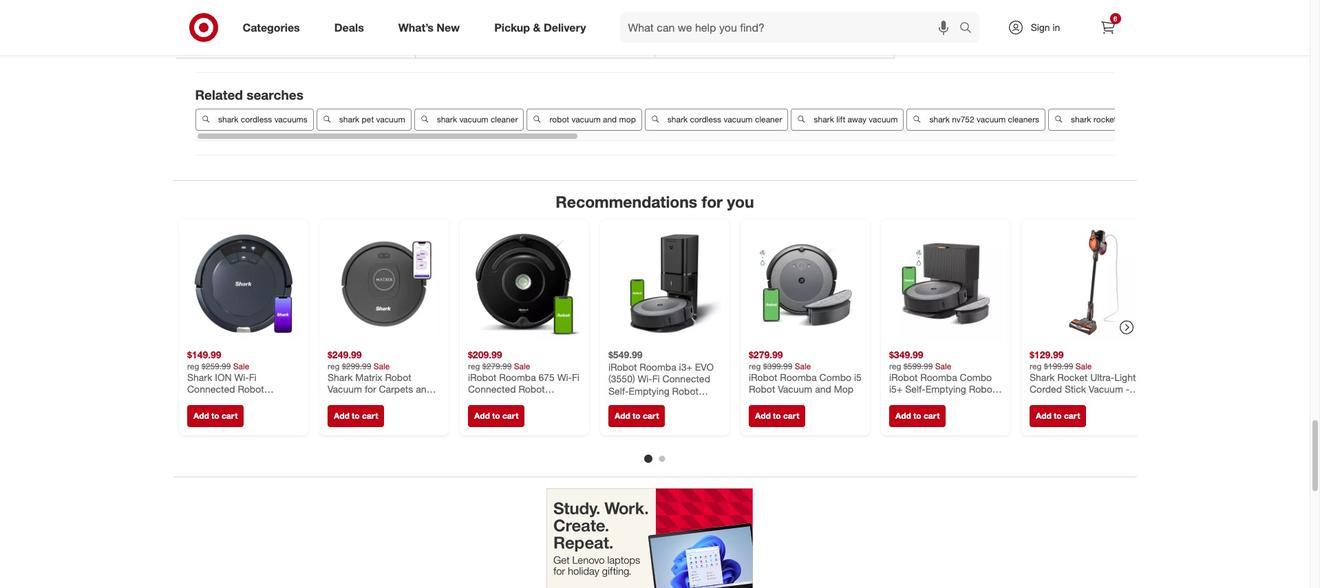 Task type: locate. For each thing, give the bounding box(es) containing it.
reg inside $149.99 reg $259.99 sale shark ion wi-fi connected robot vacuum - rv765
[[187, 362, 199, 372]]

to
[[214, 33, 221, 43], [453, 33, 461, 43], [693, 33, 701, 43], [211, 411, 219, 422], [352, 411, 360, 422], [492, 411, 500, 422], [633, 411, 641, 422], [773, 411, 781, 422], [914, 411, 921, 422], [1054, 411, 1062, 422]]

0 horizontal spatial and
[[603, 114, 617, 124]]

connected down i3+
[[662, 374, 710, 385]]

& down $599.99
[[927, 396, 933, 408]]

reg inside $279.99 reg $399.99 sale irobot roomba combo i5 robot vacuum and mop
[[749, 362, 761, 372]]

0 horizontal spatial $279.99
[[482, 362, 512, 372]]

6 reg from the left
[[1030, 362, 1042, 372]]

1 horizontal spatial &
[[927, 396, 933, 408]]

$279.99 up $399.99
[[749, 349, 783, 361]]

emptying down $599.99
[[926, 384, 966, 396]]

vacuums
[[274, 114, 307, 124]]

5 vacuum from the left
[[869, 114, 898, 124]]

vacuum down the ultra-
[[1089, 384, 1123, 396]]

2 horizontal spatial -
[[1126, 384, 1130, 396]]

3 sale from the left
[[514, 362, 530, 372]]

sale
[[233, 362, 249, 372], [373, 362, 390, 372], [514, 362, 530, 372], [795, 362, 811, 372], [935, 362, 952, 372], [1076, 362, 1092, 372]]

irobot for irobot roomba combo i5 robot vacuum and mop
[[749, 372, 777, 384]]

nv752
[[952, 114, 975, 124]]

& right the pickup
[[533, 20, 541, 34]]

&
[[533, 20, 541, 34], [927, 396, 933, 408]]

and
[[603, 114, 617, 124], [815, 384, 831, 396]]

connected down ion
[[187, 384, 235, 396]]

shark matrix robot vacuum for carpets and hardfloors with self-cleaning brushroll and precision mapping rv2310 image
[[327, 228, 440, 341], [327, 228, 440, 341]]

irobot roomba combo i5 robot vacuum and mop image
[[749, 228, 862, 341], [749, 228, 862, 341]]

irobot inside "$549.99 irobot roomba i3+ evo (3550) wi-fi connected self-emptying robot vacuum - black – 3550"
[[608, 362, 637, 373]]

reg for $349.99
[[889, 362, 901, 372]]

shark pet vacuum
[[339, 114, 405, 124]]

pickup & delivery
[[495, 20, 586, 34]]

- inside $129.99 reg $199.99 sale shark rocket ultra-light corded stick vacuum - hv301
[[1126, 384, 1130, 396]]

cordless for vacuums
[[240, 114, 272, 124]]

connected
[[662, 374, 710, 385], [187, 384, 235, 396], [468, 384, 516, 396]]

sale for $149.99
[[233, 362, 249, 372]]

cordless
[[240, 114, 272, 124], [690, 114, 721, 124]]

robot
[[238, 384, 264, 396], [518, 384, 545, 396], [749, 384, 775, 396], [969, 384, 996, 396], [672, 386, 699, 397]]

0 horizontal spatial &
[[533, 20, 541, 34]]

wi-
[[234, 372, 249, 384], [557, 372, 572, 384], [638, 374, 652, 385]]

2 sale from the left
[[373, 362, 390, 372]]

shark up corded
[[1030, 372, 1055, 384]]

sale right "$299.99"
[[373, 362, 390, 372]]

mop
[[619, 114, 636, 124]]

fi
[[249, 372, 256, 384], [572, 372, 579, 384], [652, 374, 660, 385]]

1 vertical spatial &
[[927, 396, 933, 408]]

sign in link
[[996, 12, 1082, 43]]

1 horizontal spatial and
[[815, 384, 831, 396]]

1 horizontal spatial combo
[[960, 372, 992, 384]]

reg inside $209.99 reg $279.99 sale irobot roomba 675 wi-fi connected robot vacuum
[[468, 362, 480, 372]]

recommendations for you
[[556, 192, 755, 211]]

sale inside $279.99 reg $399.99 sale irobot roomba combo i5 robot vacuum and mop
[[795, 362, 811, 372]]

reg left $399.99
[[749, 362, 761, 372]]

- for wi-
[[224, 396, 228, 408]]

$249.99
[[327, 349, 362, 361]]

2 shark from the left
[[339, 114, 359, 124]]

$279.99 reg $399.99 sale irobot roomba combo i5 robot vacuum and mop
[[749, 349, 862, 396]]

shark vacuum cleaner link
[[414, 109, 524, 131]]

roomba left i3+
[[640, 362, 676, 373]]

sale up stick
[[1076, 362, 1092, 372]]

6 sale from the left
[[1076, 362, 1092, 372]]

sale right $599.99
[[935, 362, 952, 372]]

robot up "–"
[[672, 386, 699, 397]]

shark for shark nv752 vacuum cleaners
[[930, 114, 950, 124]]

1 reg from the left
[[187, 362, 199, 372]]

evo
[[695, 362, 714, 373]]

$279.99 down '$209.99'
[[482, 362, 512, 372]]

combo inside $279.99 reg $399.99 sale irobot roomba combo i5 robot vacuum and mop
[[820, 372, 852, 384]]

wi- right ion
[[234, 372, 249, 384]]

irobot down '$209.99'
[[468, 372, 496, 384]]

sale inside $129.99 reg $199.99 sale shark rocket ultra-light corded stick vacuum - hv301
[[1076, 362, 1092, 372]]

reg down '$209.99'
[[468, 362, 480, 372]]

1 horizontal spatial shark
[[1030, 372, 1055, 384]]

reg
[[187, 362, 199, 372], [327, 362, 340, 372], [468, 362, 480, 372], [749, 362, 761, 372], [889, 362, 901, 372], [1030, 362, 1042, 372]]

irobot for irobot roomba 675 wi-fi connected robot vacuum
[[468, 372, 496, 384]]

irobot up (3550)
[[608, 362, 637, 373]]

shark cordless vacuum cleaner
[[667, 114, 782, 124]]

sale right ion
[[233, 362, 249, 372]]

2 reg from the left
[[327, 362, 340, 372]]

1 horizontal spatial connected
[[468, 384, 516, 396]]

combo right $599.99
[[960, 372, 992, 384]]

ion
[[215, 372, 232, 384]]

vacuum down '$209.99'
[[468, 396, 502, 408]]

2 combo from the left
[[960, 372, 992, 384]]

connected inside "$549.99 irobot roomba i3+ evo (3550) wi-fi connected self-emptying robot vacuum - black – 3550"
[[662, 374, 710, 385]]

roomba for irobot roomba combo i5+ self-emptying robot vacuum & mop
[[921, 372, 957, 384]]

2 vacuum from the left
[[459, 114, 488, 124]]

vacuum down i5+
[[889, 396, 924, 408]]

sale for $279.99
[[795, 362, 811, 372]]

mop inside $349.99 reg $599.99 sale irobot roomba combo i5+ self-emptying robot vacuum & mop
[[935, 396, 955, 408]]

shark down $149.99
[[187, 372, 212, 384]]

1 horizontal spatial cleaner
[[755, 114, 782, 124]]

$209.99 reg $279.99 sale irobot roomba 675 wi-fi connected robot vacuum
[[468, 349, 579, 408]]

0 horizontal spatial mop
[[834, 384, 854, 396]]

roomba down "$349.99"
[[921, 372, 957, 384]]

irobot up i5+
[[889, 372, 918, 384]]

sign
[[1031, 21, 1051, 33]]

roomba left 675
[[499, 372, 536, 384]]

robot inside $149.99 reg $259.99 sale shark ion wi-fi connected robot vacuum - rv765
[[238, 384, 264, 396]]

wi- right (3550)
[[638, 374, 652, 385]]

deals link
[[323, 12, 381, 43]]

& inside 'link'
[[533, 20, 541, 34]]

sale inside $149.99 reg $259.99 sale shark ion wi-fi connected robot vacuum - rv765
[[233, 362, 249, 372]]

roomba
[[640, 362, 676, 373], [499, 372, 536, 384], [780, 372, 817, 384], [921, 372, 957, 384]]

shark
[[187, 372, 212, 384], [1030, 372, 1055, 384]]

robot vacuum and mop
[[549, 114, 636, 124]]

reg inside $129.99 reg $199.99 sale shark rocket ultra-light corded stick vacuum - hv301
[[1030, 362, 1042, 372]]

0 horizontal spatial cordless
[[240, 114, 272, 124]]

sale for $249.99
[[373, 362, 390, 372]]

fi inside $149.99 reg $259.99 sale shark ion wi-fi connected robot vacuum - rv765
[[249, 372, 256, 384]]

$279.99
[[749, 349, 783, 361], [482, 362, 512, 372]]

robot
[[549, 114, 569, 124]]

4 reg from the left
[[749, 362, 761, 372]]

- down the light
[[1126, 384, 1130, 396]]

1 horizontal spatial fi
[[572, 372, 579, 384]]

675
[[539, 372, 555, 384]]

robot up rv765
[[238, 384, 264, 396]]

shark rocket ultra-light corded stick vacuum - hv301 image
[[1030, 228, 1143, 341], [1030, 228, 1143, 341]]

5 sale from the left
[[935, 362, 952, 372]]

reg down "$349.99"
[[889, 362, 901, 372]]

robot down $399.99
[[749, 384, 775, 396]]

1 sale from the left
[[233, 362, 249, 372]]

emptying up the black
[[629, 386, 670, 397]]

1 horizontal spatial mop
[[935, 396, 955, 408]]

shark cordless vacuums link
[[195, 109, 314, 131]]

robot left corded
[[969, 384, 996, 396]]

0 horizontal spatial combo
[[820, 372, 852, 384]]

wi- right 675
[[557, 372, 572, 384]]

1 horizontal spatial -
[[646, 398, 649, 409]]

1 horizontal spatial self-
[[905, 384, 926, 396]]

add
[[196, 33, 211, 43], [435, 33, 451, 43], [675, 33, 691, 43], [193, 411, 209, 422], [334, 411, 349, 422], [474, 411, 490, 422], [615, 411, 630, 422], [755, 411, 771, 422], [896, 411, 911, 422], [1036, 411, 1052, 422]]

irobot inside $349.99 reg $599.99 sale irobot roomba combo i5+ self-emptying robot vacuum & mop
[[889, 372, 918, 384]]

1 horizontal spatial cordless
[[690, 114, 721, 124]]

corded
[[1030, 384, 1062, 396]]

connected down '$209.99'
[[468, 384, 516, 396]]

reg down $249.99
[[327, 362, 340, 372]]

0 horizontal spatial shark
[[187, 372, 212, 384]]

mop
[[834, 384, 854, 396], [935, 396, 955, 408]]

reg down $149.99
[[187, 362, 199, 372]]

mop inside $279.99 reg $399.99 sale irobot roomba combo i5 robot vacuum and mop
[[834, 384, 854, 396]]

connected for shark
[[187, 384, 235, 396]]

shark inside $149.99 reg $259.99 sale shark ion wi-fi connected robot vacuum - rv765
[[187, 372, 212, 384]]

self- down (3550)
[[608, 386, 629, 397]]

- left rv765
[[224, 396, 228, 408]]

5 shark from the left
[[814, 114, 834, 124]]

shark for shark pet vacuum
[[339, 114, 359, 124]]

irobot inside $209.99 reg $279.99 sale irobot roomba 675 wi-fi connected robot vacuum
[[468, 372, 496, 384]]

0 vertical spatial and
[[603, 114, 617, 124]]

robot inside $279.99 reg $399.99 sale irobot roomba combo i5 robot vacuum and mop
[[749, 384, 775, 396]]

combo for and
[[820, 372, 852, 384]]

$199.99
[[1044, 362, 1074, 372]]

1 horizontal spatial emptying
[[926, 384, 966, 396]]

shark for shark vacuum cleaner
[[437, 114, 457, 124]]

cleaner
[[491, 114, 518, 124], [755, 114, 782, 124]]

6 link
[[1093, 12, 1124, 43]]

sale left 675
[[514, 362, 530, 372]]

black
[[652, 398, 676, 409]]

roomba inside $349.99 reg $599.99 sale irobot roomba combo i5+ self-emptying robot vacuum & mop
[[921, 372, 957, 384]]

sale right $399.99
[[795, 362, 811, 372]]

2 cordless from the left
[[690, 114, 721, 124]]

$549.99 irobot roomba i3+ evo (3550) wi-fi connected self-emptying robot vacuum - black – 3550
[[608, 349, 714, 409]]

reg for $249.99
[[327, 362, 340, 372]]

fi up rv765
[[249, 372, 256, 384]]

irobot roomba combo i5+ self-emptying robot vacuum & mop image
[[889, 228, 1002, 341], [889, 228, 1002, 341]]

self- right i5+
[[905, 384, 926, 396]]

robot down 675
[[518, 384, 545, 396]]

0 vertical spatial &
[[533, 20, 541, 34]]

sale inside $349.99 reg $599.99 sale irobot roomba combo i5+ self-emptying robot vacuum & mop
[[935, 362, 952, 372]]

2 horizontal spatial connected
[[662, 374, 710, 385]]

you
[[727, 192, 755, 211]]

self- inside "$549.99 irobot roomba i3+ evo (3550) wi-fi connected self-emptying robot vacuum - black – 3550"
[[608, 386, 629, 397]]

combo left i5
[[820, 372, 852, 384]]

hv301
[[1030, 396, 1059, 408]]

1 horizontal spatial wi-
[[557, 372, 572, 384]]

reg inside $249.99 reg $299.99 sale
[[327, 362, 340, 372]]

2 horizontal spatial wi-
[[638, 374, 652, 385]]

shark ion wi-fi connected robot vacuum - rv765 image
[[187, 228, 300, 341], [187, 228, 300, 341]]

add to cart button
[[189, 28, 246, 50], [429, 28, 486, 50], [669, 28, 725, 50], [187, 406, 244, 428], [327, 406, 384, 428], [468, 406, 525, 428], [608, 406, 665, 428], [749, 406, 806, 428], [889, 406, 946, 428], [1030, 406, 1087, 428]]

irobot inside $279.99 reg $399.99 sale irobot roomba combo i5 robot vacuum and mop
[[749, 372, 777, 384]]

recommendations
[[556, 192, 698, 211]]

0 horizontal spatial fi
[[249, 372, 256, 384]]

fi right 675
[[572, 372, 579, 384]]

shark nv752 vacuum cleaners
[[930, 114, 1040, 124]]

3 shark from the left
[[437, 114, 457, 124]]

3 reg from the left
[[468, 362, 480, 372]]

1 horizontal spatial $279.99
[[749, 349, 783, 361]]

shark vacuum cleaner
[[437, 114, 518, 124]]

1 shark from the left
[[218, 114, 238, 124]]

2 shark from the left
[[1030, 372, 1055, 384]]

wi- inside $149.99 reg $259.99 sale shark ion wi-fi connected robot vacuum - rv765
[[234, 372, 249, 384]]

roomba left i5
[[780, 372, 817, 384]]

fi up the black
[[652, 374, 660, 385]]

reg inside $349.99 reg $599.99 sale irobot roomba combo i5+ self-emptying robot vacuum & mop
[[889, 362, 901, 372]]

1 vertical spatial and
[[815, 384, 831, 396]]

6 shark from the left
[[930, 114, 950, 124]]

vacuum down $399.99
[[778, 384, 812, 396]]

shark
[[218, 114, 238, 124], [339, 114, 359, 124], [437, 114, 457, 124], [667, 114, 688, 124], [814, 114, 834, 124], [930, 114, 950, 124]]

4 shark from the left
[[667, 114, 688, 124]]

- inside $149.99 reg $259.99 sale shark ion wi-fi connected robot vacuum - rv765
[[224, 396, 228, 408]]

wi- inside "$549.99 irobot roomba i3+ evo (3550) wi-fi connected self-emptying robot vacuum - black – 3550"
[[638, 374, 652, 385]]

0 horizontal spatial connected
[[187, 384, 235, 396]]

combo inside $349.99 reg $599.99 sale irobot roomba combo i5+ self-emptying robot vacuum & mop
[[960, 372, 992, 384]]

vacuum
[[376, 114, 405, 124], [459, 114, 488, 124], [572, 114, 601, 124], [724, 114, 753, 124], [869, 114, 898, 124], [977, 114, 1006, 124]]

0 horizontal spatial cleaner
[[491, 114, 518, 124]]

search
[[953, 22, 987, 36]]

$129.99
[[1030, 349, 1064, 361]]

1 combo from the left
[[820, 372, 852, 384]]

vacuum down ion
[[187, 396, 221, 408]]

new
[[437, 20, 460, 34]]

vacuum inside "$549.99 irobot roomba i3+ evo (3550) wi-fi connected self-emptying robot vacuum - black – 3550"
[[608, 398, 643, 409]]

0 horizontal spatial emptying
[[629, 386, 670, 397]]

1 cleaner from the left
[[491, 114, 518, 124]]

cart
[[224, 33, 240, 43], [463, 33, 480, 43], [703, 33, 719, 43], [221, 411, 237, 422], [362, 411, 378, 422], [502, 411, 518, 422], [643, 411, 659, 422], [783, 411, 799, 422], [924, 411, 940, 422], [1064, 411, 1080, 422]]

4 sale from the left
[[795, 362, 811, 372]]

vacuum
[[778, 384, 812, 396], [1089, 384, 1123, 396], [187, 396, 221, 408], [468, 396, 502, 408], [889, 396, 924, 408], [608, 398, 643, 409]]

$259.99
[[201, 362, 231, 372]]

5 reg from the left
[[889, 362, 901, 372]]

shark inside $129.99 reg $199.99 sale shark rocket ultra-light corded stick vacuum - hv301
[[1030, 372, 1055, 384]]

- for ultra-
[[1126, 384, 1130, 396]]

rocket
[[1058, 372, 1088, 384]]

emptying
[[926, 384, 966, 396], [629, 386, 670, 397]]

irobot
[[608, 362, 637, 373], [468, 372, 496, 384], [749, 372, 777, 384], [889, 372, 918, 384]]

advertisement region
[[546, 489, 753, 589]]

sale inside $209.99 reg $279.99 sale irobot roomba 675 wi-fi connected robot vacuum
[[514, 362, 530, 372]]

delivery
[[544, 20, 586, 34]]

-
[[1126, 384, 1130, 396], [224, 396, 228, 408], [646, 398, 649, 409]]

vacuum inside $149.99 reg $259.99 sale shark ion wi-fi connected robot vacuum - rv765
[[187, 396, 221, 408]]

1 cordless from the left
[[240, 114, 272, 124]]

connected inside $149.99 reg $259.99 sale shark ion wi-fi connected robot vacuum - rv765
[[187, 384, 235, 396]]

emptying inside $349.99 reg $599.99 sale irobot roomba combo i5+ self-emptying robot vacuum & mop
[[926, 384, 966, 396]]

roomba for irobot roomba combo i5 robot vacuum and mop
[[780, 372, 817, 384]]

fi inside "$549.99 irobot roomba i3+ evo (3550) wi-fi connected self-emptying robot vacuum - black – 3550"
[[652, 374, 660, 385]]

2 horizontal spatial fi
[[652, 374, 660, 385]]

reg down $129.99
[[1030, 362, 1042, 372]]

irobot roomba i3+ evo (3550) wi-fi connected self-emptying robot vacuum - black – 3550 image
[[608, 228, 721, 341], [608, 228, 721, 341]]

roomba inside $279.99 reg $399.99 sale irobot roomba combo i5 robot vacuum and mop
[[780, 372, 817, 384]]

vacuum down (3550)
[[608, 398, 643, 409]]

sale inside $249.99 reg $299.99 sale
[[373, 362, 390, 372]]

0 horizontal spatial wi-
[[234, 372, 249, 384]]

roomba inside $209.99 reg $279.99 sale irobot roomba 675 wi-fi connected robot vacuum
[[499, 372, 536, 384]]

0 horizontal spatial self-
[[608, 386, 629, 397]]

for
[[702, 192, 723, 211]]

fi inside $209.99 reg $279.99 sale irobot roomba 675 wi-fi connected robot vacuum
[[572, 372, 579, 384]]

- left the black
[[646, 398, 649, 409]]

combo
[[820, 372, 852, 384], [960, 372, 992, 384]]

irobot right the evo
[[749, 372, 777, 384]]

1 shark from the left
[[187, 372, 212, 384]]

0 horizontal spatial -
[[224, 396, 228, 408]]

self-
[[905, 384, 926, 396], [608, 386, 629, 397]]

irobot roomba 675 wi-fi connected robot vacuum image
[[468, 228, 581, 341], [468, 228, 581, 341]]



Task type: vqa. For each thing, say whether or not it's contained in the screenshot.
DID related to Play dough that is Fun for hours's The Helpful button
no



Task type: describe. For each thing, give the bounding box(es) containing it.
fi for self-
[[652, 374, 660, 385]]

in
[[1053, 21, 1061, 33]]

i3+
[[679, 362, 692, 373]]

cleaners
[[1008, 114, 1040, 124]]

vacuum inside $349.99 reg $599.99 sale irobot roomba combo i5+ self-emptying robot vacuum & mop
[[889, 396, 924, 408]]

wi- for robot
[[234, 372, 249, 384]]

reg for $209.99
[[468, 362, 480, 372]]

$299.99
[[342, 362, 371, 372]]

$209.99
[[468, 349, 502, 361]]

emptying inside "$549.99 irobot roomba i3+ evo (3550) wi-fi connected self-emptying robot vacuum - black – 3550"
[[629, 386, 670, 397]]

robot inside "$549.99 irobot roomba i3+ evo (3550) wi-fi connected self-emptying robot vacuum - black – 3550"
[[672, 386, 699, 397]]

i5
[[854, 372, 862, 384]]

robot inside $349.99 reg $599.99 sale irobot roomba combo i5+ self-emptying robot vacuum & mop
[[969, 384, 996, 396]]

reg for $129.99
[[1030, 362, 1042, 372]]

shark lift away vacuum
[[814, 114, 898, 124]]

irobot for irobot roomba combo i5+ self-emptying robot vacuum & mop
[[889, 372, 918, 384]]

self- inside $349.99 reg $599.99 sale irobot roomba combo i5+ self-emptying robot vacuum & mop
[[905, 384, 926, 396]]

vacuum inside $209.99 reg $279.99 sale irobot roomba 675 wi-fi connected robot vacuum
[[468, 396, 502, 408]]

6 vacuum from the left
[[977, 114, 1006, 124]]

reg for $279.99
[[749, 362, 761, 372]]

shark cordless vacuums
[[218, 114, 307, 124]]

light
[[1115, 372, 1136, 384]]

related
[[195, 87, 243, 103]]

pet
[[362, 114, 374, 124]]

–
[[679, 398, 685, 409]]

shark lift away vacuum link
[[791, 109, 904, 131]]

what's new
[[399, 20, 460, 34]]

ultra-
[[1091, 372, 1115, 384]]

wi- inside $209.99 reg $279.99 sale irobot roomba 675 wi-fi connected robot vacuum
[[557, 372, 572, 384]]

- inside "$549.99 irobot roomba i3+ evo (3550) wi-fi connected self-emptying robot vacuum - black – 3550"
[[646, 398, 649, 409]]

categories
[[243, 20, 300, 34]]

3 vacuum from the left
[[572, 114, 601, 124]]

deals
[[334, 20, 364, 34]]

$129.99 reg $199.99 sale shark rocket ultra-light corded stick vacuum - hv301
[[1030, 349, 1136, 408]]

$279.99 inside $209.99 reg $279.99 sale irobot roomba 675 wi-fi connected robot vacuum
[[482, 362, 512, 372]]

robot inside $209.99 reg $279.99 sale irobot roomba 675 wi-fi connected robot vacuum
[[518, 384, 545, 396]]

$149.99
[[187, 349, 221, 361]]

$549.99
[[608, 349, 643, 361]]

lift
[[836, 114, 845, 124]]

& inside $349.99 reg $599.99 sale irobot roomba combo i5+ self-emptying robot vacuum & mop
[[927, 396, 933, 408]]

reg for $149.99
[[187, 362, 199, 372]]

robot vacuum and mop link
[[527, 109, 642, 131]]

1 vacuum from the left
[[376, 114, 405, 124]]

shark cordless vacuum cleaner link
[[645, 109, 788, 131]]

$349.99
[[889, 349, 924, 361]]

categories link
[[231, 12, 317, 43]]

$249.99 reg $299.99 sale
[[327, 349, 390, 372]]

pickup
[[495, 20, 530, 34]]

sale for $349.99
[[935, 362, 952, 372]]

shark nv752 vacuum cleaners link
[[907, 109, 1046, 131]]

combo for robot
[[960, 372, 992, 384]]

shark pet vacuum link
[[316, 109, 411, 131]]

shark for shark lift away vacuum
[[814, 114, 834, 124]]

shark for shark cordless vacuum cleaner
[[667, 114, 688, 124]]

connected for evo
[[662, 374, 710, 385]]

roomba for irobot roomba 675 wi-fi connected robot vacuum
[[499, 372, 536, 384]]

connected inside $209.99 reg $279.99 sale irobot roomba 675 wi-fi connected robot vacuum
[[468, 384, 516, 396]]

related searches
[[195, 87, 304, 103]]

fi for robot
[[249, 372, 256, 384]]

i5+
[[889, 384, 903, 396]]

$349.99 reg $599.99 sale irobot roomba combo i5+ self-emptying robot vacuum & mop
[[889, 349, 996, 408]]

search button
[[953, 12, 987, 45]]

searches
[[247, 87, 304, 103]]

4 vacuum from the left
[[724, 114, 753, 124]]

what's
[[399, 20, 434, 34]]

2 cleaner from the left
[[755, 114, 782, 124]]

3550
[[687, 398, 709, 409]]

sign in
[[1031, 21, 1061, 33]]

$149.99 reg $259.99 sale shark ion wi-fi connected robot vacuum - rv765
[[187, 349, 264, 408]]

rv765
[[231, 396, 259, 408]]

$399.99
[[763, 362, 793, 372]]

sale for $129.99
[[1076, 362, 1092, 372]]

vacuum inside $279.99 reg $399.99 sale irobot roomba combo i5 robot vacuum and mop
[[778, 384, 812, 396]]

$279.99 inside $279.99 reg $399.99 sale irobot roomba combo i5 robot vacuum and mop
[[749, 349, 783, 361]]

$599.99
[[904, 362, 933, 372]]

(3550)
[[608, 374, 635, 385]]

pickup & delivery link
[[483, 12, 604, 43]]

6
[[1114, 14, 1118, 23]]

What can we help you find? suggestions appear below search field
[[620, 12, 963, 43]]

roomba inside "$549.99 irobot roomba i3+ evo (3550) wi-fi connected self-emptying robot vacuum - black – 3550"
[[640, 362, 676, 373]]

cordless for vacuum
[[690, 114, 721, 124]]

stick
[[1065, 384, 1086, 396]]

sale for $209.99
[[514, 362, 530, 372]]

shark for shark cordless vacuums
[[218, 114, 238, 124]]

away
[[848, 114, 867, 124]]

vacuum inside $129.99 reg $199.99 sale shark rocket ultra-light corded stick vacuum - hv301
[[1089, 384, 1123, 396]]

and inside $279.99 reg $399.99 sale irobot roomba combo i5 robot vacuum and mop
[[815, 384, 831, 396]]

shark for shark ion wi-fi connected robot vacuum - rv765
[[187, 372, 212, 384]]

wi- for self-
[[638, 374, 652, 385]]

shark for shark rocket ultra-light corded stick vacuum - hv301
[[1030, 372, 1055, 384]]

what's new link
[[387, 12, 477, 43]]



